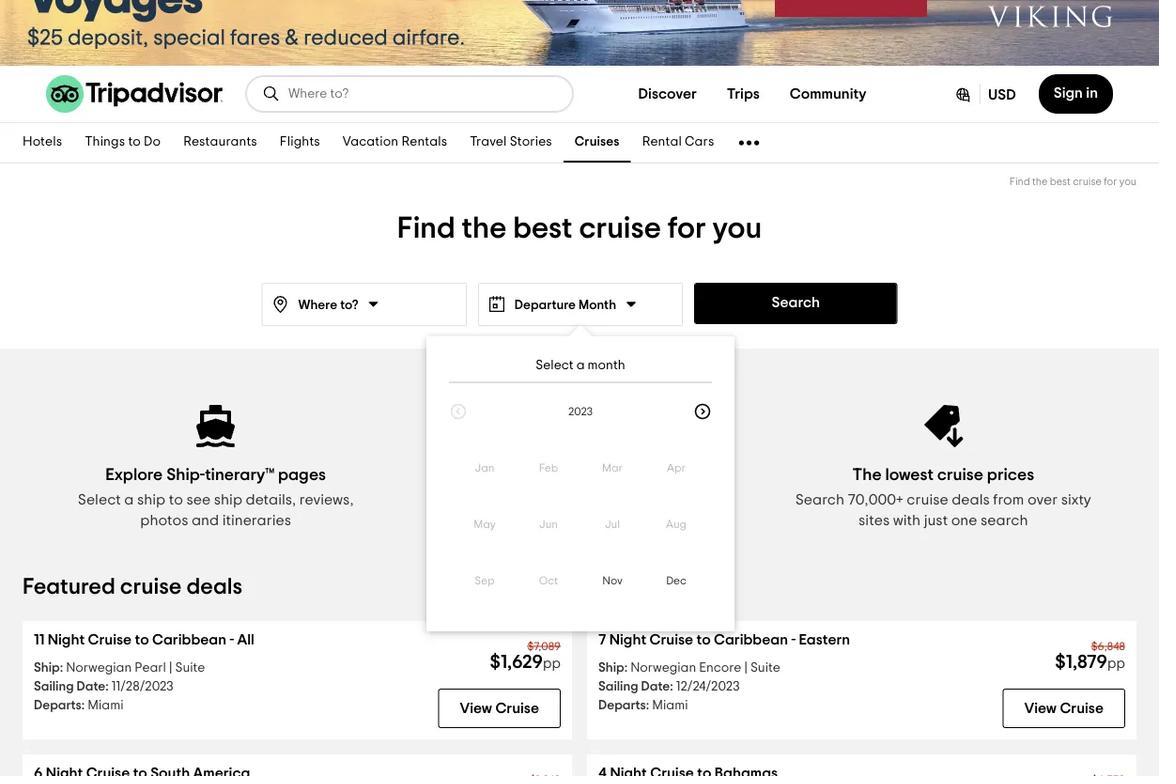 Task type: describe. For each thing, give the bounding box(es) containing it.
travel
[[470, 136, 507, 149]]

sites
[[859, 513, 890, 528]]

70,000+
[[848, 492, 904, 507]]

sign in
[[1054, 86, 1099, 101]]

feb
[[539, 462, 559, 474]]

11
[[34, 632, 44, 648]]

search
[[981, 513, 1029, 528]]

flights
[[280, 136, 320, 149]]

1 vertical spatial find
[[397, 213, 456, 243]]

suite for $1,629
[[175, 662, 205, 675]]

cruise down $1,879
[[1060, 701, 1104, 716]]

vacation rentals link
[[332, 123, 459, 163]]

prices
[[988, 466, 1035, 483]]

Search search field
[[289, 86, 557, 102]]

- for $1,879
[[792, 632, 796, 648]]

explore ship‑tinerary™ pages select a ship to see ship details, reviews, photos and itineraries
[[78, 466, 354, 528]]

to up encore
[[697, 632, 711, 648]]

featured
[[23, 576, 115, 599]]

0 vertical spatial find the best cruise for you
[[1010, 177, 1137, 187]]

| for $1,879
[[745, 662, 748, 675]]

write cruise reviews share your opinion with our travel community
[[426, 466, 733, 507]]

nov
[[603, 575, 623, 586]]

1 vertical spatial for
[[668, 213, 706, 243]]

things to do
[[85, 136, 161, 149]]

the
[[853, 466, 882, 483]]

view cruise for $1,629
[[460, 701, 539, 716]]

usd button
[[939, 74, 1032, 114]]

cruise up month
[[579, 213, 661, 243]]

write
[[504, 466, 546, 483]]

- for $1,629
[[230, 632, 234, 648]]

itineraries
[[222, 513, 291, 528]]

reviews
[[599, 466, 655, 483]]

0 vertical spatial for
[[1104, 177, 1118, 187]]

$1,879
[[1056, 653, 1108, 672]]

miami for $1,629
[[88, 699, 124, 712]]

sign
[[1054, 86, 1083, 101]]

discover button
[[624, 75, 712, 113]]

search inside the lowest cruise prices search 70,000+ cruise deals from over sixty sites with just one search
[[796, 492, 845, 507]]

rentals
[[402, 136, 447, 149]]

with inside the lowest cruise prices search 70,000+ cruise deals from over sixty sites with just one search
[[893, 513, 921, 528]]

night for $1,879
[[610, 632, 647, 648]]

$7,089
[[528, 641, 561, 652]]

cruise up just
[[907, 492, 949, 507]]

miami for $1,879
[[652, 699, 688, 712]]

details,
[[246, 492, 296, 507]]

7 night cruise to caribbean - eastern
[[599, 632, 851, 648]]

from
[[994, 492, 1025, 507]]

a inside explore ship‑tinerary™ pages select a ship to see ship details, reviews, photos and itineraries
[[124, 492, 134, 507]]

caribbean for $1,879
[[714, 632, 788, 648]]

flights link
[[269, 123, 332, 163]]

cruise up ship : norwegian encore | suite sailing date: 12/24/2023 departs: miami
[[650, 632, 694, 648]]

encore
[[699, 662, 742, 675]]

your
[[470, 492, 501, 507]]

2 ship from the left
[[214, 492, 242, 507]]

restaurants
[[183, 136, 257, 149]]

ship‑tinerary™
[[167, 466, 274, 483]]

in
[[1087, 86, 1099, 101]]

view for $1,879
[[1025, 701, 1057, 716]]

featured cruise deals
[[23, 576, 243, 599]]

stories
[[510, 136, 552, 149]]

jul
[[605, 519, 620, 530]]

rental
[[642, 136, 682, 149]]

cruises
[[575, 136, 620, 149]]

1 vertical spatial the
[[462, 213, 507, 243]]

share
[[426, 492, 467, 507]]

sailing for $1,879
[[599, 680, 639, 694]]

date: for $1,879
[[641, 680, 673, 694]]

night for $1,629
[[48, 632, 85, 648]]

cruise up one at bottom right
[[938, 466, 984, 483]]

cruise down $1,629
[[496, 701, 539, 716]]

$6,848 $1,879 pp
[[1056, 641, 1126, 672]]

departure
[[515, 299, 576, 312]]

month
[[588, 359, 626, 372]]

travel
[[616, 492, 656, 507]]

to up pearl
[[135, 632, 149, 648]]

norwegian for $1,879
[[631, 662, 697, 675]]

0 vertical spatial a
[[577, 359, 585, 372]]

12/24/2023
[[676, 680, 740, 694]]

all
[[237, 632, 255, 648]]

community
[[790, 86, 867, 101]]

$6,848
[[1092, 641, 1126, 652]]

lowest
[[886, 466, 934, 483]]

ship : norwegian encore | suite sailing date: 12/24/2023 departs: miami
[[599, 662, 781, 712]]

usd
[[989, 87, 1017, 102]]

rental cars link
[[631, 123, 726, 163]]

trips
[[727, 86, 760, 101]]

0 vertical spatial you
[[1120, 177, 1137, 187]]

things
[[85, 136, 125, 149]]

tripadvisor image
[[46, 75, 223, 113]]

11/28/2023
[[112, 680, 174, 694]]

where to?
[[298, 299, 359, 312]]

mar
[[602, 462, 623, 474]]

sixty
[[1062, 492, 1092, 507]]

select a month
[[536, 359, 626, 372]]

pp for $1,629
[[543, 657, 561, 671]]

restaurants link
[[172, 123, 269, 163]]

vacation
[[343, 136, 399, 149]]



Task type: vqa. For each thing, say whether or not it's contained in the screenshot.
Jan
yes



Task type: locate. For each thing, give the bounding box(es) containing it.
1 horizontal spatial suite
[[751, 662, 781, 675]]

0 horizontal spatial for
[[668, 213, 706, 243]]

0 horizontal spatial deals
[[187, 576, 243, 599]]

|
[[169, 662, 172, 675], [745, 662, 748, 675]]

travel stories
[[470, 136, 552, 149]]

suite inside ship : norwegian encore | suite sailing date: 12/24/2023 departs: miami
[[751, 662, 781, 675]]

-
[[230, 632, 234, 648], [792, 632, 796, 648]]

1 vertical spatial search
[[796, 492, 845, 507]]

pp for $1,879
[[1108, 657, 1126, 671]]

photos
[[140, 513, 188, 528]]

1 vertical spatial with
[[893, 513, 921, 528]]

departs: for $1,629
[[34, 699, 85, 712]]

0 horizontal spatial best
[[513, 213, 573, 243]]

norwegian up 12/24/2023
[[631, 662, 697, 675]]

date: left 12/24/2023
[[641, 680, 673, 694]]

view cruise down $1,879
[[1025, 701, 1104, 716]]

best up departure
[[513, 213, 573, 243]]

the
[[1033, 177, 1048, 187], [462, 213, 507, 243]]

search image
[[262, 85, 281, 103]]

discover
[[639, 86, 697, 101]]

and
[[192, 513, 219, 528]]

suite right encore
[[751, 662, 781, 675]]

see
[[186, 492, 211, 507]]

find the best cruise for you down sign in link
[[1010, 177, 1137, 187]]

where
[[298, 299, 338, 312]]

| for $1,629
[[169, 662, 172, 675]]

miami inside ship : norwegian pearl | suite sailing date: 11/28/2023 departs: miami
[[88, 699, 124, 712]]

1 night from the left
[[48, 632, 85, 648]]

1 horizontal spatial ship
[[599, 662, 625, 675]]

2 norwegian from the left
[[631, 662, 697, 675]]

cruise down sign in link
[[1074, 177, 1102, 187]]

suite right pearl
[[175, 662, 205, 675]]

11 night cruise to caribbean - all
[[34, 632, 255, 648]]

1 horizontal spatial sailing
[[599, 680, 639, 694]]

1 horizontal spatial norwegian
[[631, 662, 697, 675]]

2 departs: from the left
[[599, 699, 650, 712]]

to?
[[340, 299, 359, 312]]

1 horizontal spatial caribbean
[[714, 632, 788, 648]]

0 horizontal spatial departs:
[[34, 699, 85, 712]]

1 horizontal spatial find
[[1010, 177, 1031, 187]]

community button
[[775, 75, 882, 113]]

0 horizontal spatial find the best cruise for you
[[397, 213, 762, 243]]

view cruise for $1,879
[[1025, 701, 1104, 716]]

2 caribbean from the left
[[714, 632, 788, 648]]

| right pearl
[[169, 662, 172, 675]]

find the best cruise for you
[[1010, 177, 1137, 187], [397, 213, 762, 243]]

1 : from the left
[[60, 662, 63, 675]]

1 view cruise from the left
[[460, 701, 539, 716]]

1 horizontal spatial night
[[610, 632, 647, 648]]

: for $1,879
[[625, 662, 628, 675]]

1 horizontal spatial deals
[[952, 492, 990, 507]]

0 horizontal spatial date:
[[77, 680, 109, 694]]

0 horizontal spatial -
[[230, 632, 234, 648]]

1 horizontal spatial date:
[[641, 680, 673, 694]]

sailing inside ship : norwegian encore | suite sailing date: 12/24/2023 departs: miami
[[599, 680, 639, 694]]

departure month
[[515, 299, 617, 312]]

reviews,
[[300, 492, 354, 507]]

rental cars
[[642, 136, 715, 149]]

date: for $1,629
[[77, 680, 109, 694]]

0 horizontal spatial caribbean
[[152, 632, 226, 648]]

1 horizontal spatial :
[[625, 662, 628, 675]]

1 horizontal spatial miami
[[652, 699, 688, 712]]

a left month on the top
[[577, 359, 585, 372]]

best
[[1050, 177, 1071, 187], [513, 213, 573, 243]]

1 horizontal spatial the
[[1033, 177, 1048, 187]]

0 vertical spatial find
[[1010, 177, 1031, 187]]

ship down 11
[[34, 662, 60, 675]]

| right encore
[[745, 662, 748, 675]]

: for $1,629
[[60, 662, 63, 675]]

ship down 7
[[599, 662, 625, 675]]

1 departs: from the left
[[34, 699, 85, 712]]

2 ship from the left
[[599, 662, 625, 675]]

view cruise down $1,629
[[460, 701, 539, 716]]

0 horizontal spatial sailing
[[34, 680, 74, 694]]

just
[[924, 513, 948, 528]]

departs: inside ship : norwegian encore | suite sailing date: 12/24/2023 departs: miami
[[599, 699, 650, 712]]

apr
[[667, 462, 686, 474]]

pp inside $7,089 $1,629 pp
[[543, 657, 561, 671]]

may
[[474, 519, 496, 530]]

with left just
[[893, 513, 921, 528]]

2 view from the left
[[1025, 701, 1057, 716]]

2 - from the left
[[792, 632, 796, 648]]

0 vertical spatial with
[[559, 492, 587, 507]]

1 horizontal spatial for
[[1104, 177, 1118, 187]]

0 vertical spatial deals
[[952, 492, 990, 507]]

search
[[772, 295, 821, 310], [796, 492, 845, 507]]

caribbean up pearl
[[152, 632, 226, 648]]

0 horizontal spatial the
[[462, 213, 507, 243]]

cars
[[685, 136, 715, 149]]

: inside ship : norwegian pearl | suite sailing date: 11/28/2023 departs: miami
[[60, 662, 63, 675]]

select left month on the top
[[536, 359, 574, 372]]

sep
[[475, 575, 495, 586]]

sailing inside ship : norwegian pearl | suite sailing date: 11/28/2023 departs: miami
[[34, 680, 74, 694]]

date:
[[77, 680, 109, 694], [641, 680, 673, 694]]

0 horizontal spatial ship
[[137, 492, 166, 507]]

- left all on the bottom left
[[230, 632, 234, 648]]

1 vertical spatial best
[[513, 213, 573, 243]]

suite inside ship : norwegian pearl | suite sailing date: 11/28/2023 departs: miami
[[175, 662, 205, 675]]

view down $1,629
[[460, 701, 492, 716]]

caribbean up encore
[[714, 632, 788, 648]]

0 horizontal spatial select
[[78, 492, 121, 507]]

sailing down 11
[[34, 680, 74, 694]]

dec
[[666, 575, 687, 586]]

with inside write cruise reviews share your opinion with our travel community
[[559, 492, 587, 507]]

$7,089 $1,629 pp
[[490, 641, 561, 672]]

with
[[559, 492, 587, 507], [893, 513, 921, 528]]

ship
[[34, 662, 60, 675], [599, 662, 625, 675]]

deals up one at bottom right
[[952, 492, 990, 507]]

cruise up 11 night cruise to caribbean - all
[[120, 576, 182, 599]]

: inside ship : norwegian encore | suite sailing date: 12/24/2023 departs: miami
[[625, 662, 628, 675]]

cruise
[[1074, 177, 1102, 187], [579, 213, 661, 243], [549, 466, 595, 483], [938, 466, 984, 483], [907, 492, 949, 507], [120, 576, 182, 599]]

vacation rentals
[[343, 136, 447, 149]]

1 ship from the left
[[137, 492, 166, 507]]

miami down the 11/28/2023
[[88, 699, 124, 712]]

- left eastern
[[792, 632, 796, 648]]

norwegian inside ship : norwegian pearl | suite sailing date: 11/28/2023 departs: miami
[[66, 662, 132, 675]]

night
[[48, 632, 85, 648], [610, 632, 647, 648]]

oct
[[539, 575, 558, 586]]

select inside explore ship‑tinerary™ pages select a ship to see ship details, reviews, photos and itineraries
[[78, 492, 121, 507]]

our
[[590, 492, 613, 507]]

hotels link
[[11, 123, 73, 163]]

1 - from the left
[[230, 632, 234, 648]]

hotels
[[23, 136, 62, 149]]

0 horizontal spatial |
[[169, 662, 172, 675]]

find down usd
[[1010, 177, 1031, 187]]

view cruise
[[460, 701, 539, 716], [1025, 701, 1104, 716]]

date: left the 11/28/2023
[[77, 680, 109, 694]]

to left do
[[128, 136, 141, 149]]

0 vertical spatial search
[[772, 295, 821, 310]]

0 vertical spatial the
[[1033, 177, 1048, 187]]

departs: inside ship : norwegian pearl | suite sailing date: 11/28/2023 departs: miami
[[34, 699, 85, 712]]

ship inside ship : norwegian pearl | suite sailing date: 11/28/2023 departs: miami
[[34, 662, 60, 675]]

0 horizontal spatial view cruise
[[460, 701, 539, 716]]

0 horizontal spatial view
[[460, 701, 492, 716]]

2 pp from the left
[[1108, 657, 1126, 671]]

2 suite from the left
[[751, 662, 781, 675]]

0 horizontal spatial norwegian
[[66, 662, 132, 675]]

1 pp from the left
[[543, 657, 561, 671]]

1 vertical spatial you
[[713, 213, 762, 243]]

norwegian
[[66, 662, 132, 675], [631, 662, 697, 675]]

the lowest cruise prices search 70,000+ cruise deals from over sixty sites with just one search
[[796, 466, 1092, 528]]

1 view from the left
[[460, 701, 492, 716]]

2 | from the left
[[745, 662, 748, 675]]

2 date: from the left
[[641, 680, 673, 694]]

you
[[1120, 177, 1137, 187], [713, 213, 762, 243]]

1 horizontal spatial -
[[792, 632, 796, 648]]

best down sign
[[1050, 177, 1071, 187]]

view for $1,629
[[460, 701, 492, 716]]

1 horizontal spatial view
[[1025, 701, 1057, 716]]

opinion
[[504, 492, 556, 507]]

miami inside ship : norwegian encore | suite sailing date: 12/24/2023 departs: miami
[[652, 699, 688, 712]]

norwegian inside ship : norwegian encore | suite sailing date: 12/24/2023 departs: miami
[[631, 662, 697, 675]]

select
[[536, 359, 574, 372], [78, 492, 121, 507]]

0 horizontal spatial with
[[559, 492, 587, 507]]

caribbean for $1,629
[[152, 632, 226, 648]]

pp down $7,089
[[543, 657, 561, 671]]

2 night from the left
[[610, 632, 647, 648]]

1 vertical spatial deals
[[187, 576, 243, 599]]

None search field
[[247, 77, 572, 111]]

with left our
[[559, 492, 587, 507]]

1 horizontal spatial |
[[745, 662, 748, 675]]

0 horizontal spatial a
[[124, 492, 134, 507]]

ship inside ship : norwegian encore | suite sailing date: 12/24/2023 departs: miami
[[599, 662, 625, 675]]

pages
[[278, 466, 326, 483]]

night right 11
[[48, 632, 85, 648]]

pearl
[[135, 662, 166, 675]]

to
[[128, 136, 141, 149], [169, 492, 183, 507], [135, 632, 149, 648], [697, 632, 711, 648]]

sailing down 7
[[599, 680, 639, 694]]

miami
[[88, 699, 124, 712], [652, 699, 688, 712]]

night right 7
[[610, 632, 647, 648]]

0 horizontal spatial :
[[60, 662, 63, 675]]

1 sailing from the left
[[34, 680, 74, 694]]

find the best cruise for you up departure month
[[397, 213, 762, 243]]

0 horizontal spatial night
[[48, 632, 85, 648]]

cruise inside write cruise reviews share your opinion with our travel community
[[549, 466, 595, 483]]

| inside ship : norwegian pearl | suite sailing date: 11/28/2023 departs: miami
[[169, 662, 172, 675]]

jan
[[475, 462, 495, 474]]

departs: for $1,879
[[599, 699, 650, 712]]

:
[[60, 662, 63, 675], [625, 662, 628, 675]]

departs: down 7
[[599, 699, 650, 712]]

to inside explore ship‑tinerary™ pages select a ship to see ship details, reviews, photos and itineraries
[[169, 492, 183, 507]]

1 horizontal spatial you
[[1120, 177, 1137, 187]]

do
[[144, 136, 161, 149]]

1 caribbean from the left
[[152, 632, 226, 648]]

0 horizontal spatial ship
[[34, 662, 60, 675]]

1 vertical spatial select
[[78, 492, 121, 507]]

aug
[[666, 519, 687, 530]]

deals
[[952, 492, 990, 507], [187, 576, 243, 599]]

date: inside ship : norwegian pearl | suite sailing date: 11/28/2023 departs: miami
[[77, 680, 109, 694]]

one
[[952, 513, 978, 528]]

ship : norwegian pearl | suite sailing date: 11/28/2023 departs: miami
[[34, 662, 205, 712]]

1 horizontal spatial best
[[1050, 177, 1071, 187]]

2 view cruise from the left
[[1025, 701, 1104, 716]]

pp
[[543, 657, 561, 671], [1108, 657, 1126, 671]]

ship up photos
[[137, 492, 166, 507]]

0 vertical spatial best
[[1050, 177, 1071, 187]]

1 horizontal spatial a
[[577, 359, 585, 372]]

1 horizontal spatial ship
[[214, 492, 242, 507]]

1 suite from the left
[[175, 662, 205, 675]]

trips button
[[712, 75, 775, 113]]

select down the explore
[[78, 492, 121, 507]]

2 sailing from the left
[[599, 680, 639, 694]]

1 norwegian from the left
[[66, 662, 132, 675]]

caribbean
[[152, 632, 226, 648], [714, 632, 788, 648]]

miami down 12/24/2023
[[652, 699, 688, 712]]

cruise up ship : norwegian pearl | suite sailing date: 11/28/2023 departs: miami
[[88, 632, 132, 648]]

1 vertical spatial find the best cruise for you
[[397, 213, 762, 243]]

cruises link
[[564, 123, 631, 163]]

1 ship from the left
[[34, 662, 60, 675]]

norwegian for $1,629
[[66, 662, 132, 675]]

to left see
[[169, 492, 183, 507]]

deals up all on the bottom left
[[187, 576, 243, 599]]

suite
[[175, 662, 205, 675], [751, 662, 781, 675]]

find down rentals
[[397, 213, 456, 243]]

cruise
[[88, 632, 132, 648], [650, 632, 694, 648], [496, 701, 539, 716], [1060, 701, 1104, 716]]

advertisement region
[[0, 0, 1160, 66]]

ship for $1,879
[[599, 662, 625, 675]]

2 : from the left
[[625, 662, 628, 675]]

0 horizontal spatial pp
[[543, 657, 561, 671]]

1 vertical spatial a
[[124, 492, 134, 507]]

suite for $1,879
[[751, 662, 781, 675]]

1 horizontal spatial departs:
[[599, 699, 650, 712]]

ship
[[137, 492, 166, 507], [214, 492, 242, 507]]

community
[[659, 492, 733, 507]]

2 miami from the left
[[652, 699, 688, 712]]

0 horizontal spatial you
[[713, 213, 762, 243]]

0 horizontal spatial miami
[[88, 699, 124, 712]]

travel stories link
[[459, 123, 564, 163]]

explore
[[106, 466, 163, 483]]

departs: down 11
[[34, 699, 85, 712]]

over
[[1028, 492, 1058, 507]]

cruise up our
[[549, 466, 595, 483]]

view
[[460, 701, 492, 716], [1025, 701, 1057, 716]]

view down $1,879
[[1025, 701, 1057, 716]]

1 horizontal spatial with
[[893, 513, 921, 528]]

pp inside $6,848 $1,879 pp
[[1108, 657, 1126, 671]]

ship for $1,629
[[34, 662, 60, 675]]

1 date: from the left
[[77, 680, 109, 694]]

ship down ship‑tinerary™
[[214, 492, 242, 507]]

1 horizontal spatial view cruise
[[1025, 701, 1104, 716]]

0 horizontal spatial find
[[397, 213, 456, 243]]

0 horizontal spatial suite
[[175, 662, 205, 675]]

pp down $6,848
[[1108, 657, 1126, 671]]

1 | from the left
[[169, 662, 172, 675]]

0 vertical spatial select
[[536, 359, 574, 372]]

norwegian up the 11/28/2023
[[66, 662, 132, 675]]

month
[[579, 299, 617, 312]]

deals inside the lowest cruise prices search 70,000+ cruise deals from over sixty sites with just one search
[[952, 492, 990, 507]]

$1,629
[[490, 653, 543, 672]]

sign in link
[[1039, 74, 1114, 114]]

date: inside ship : norwegian encore | suite sailing date: 12/24/2023 departs: miami
[[641, 680, 673, 694]]

1 horizontal spatial select
[[536, 359, 574, 372]]

| inside ship : norwegian encore | suite sailing date: 12/24/2023 departs: miami
[[745, 662, 748, 675]]

1 horizontal spatial find the best cruise for you
[[1010, 177, 1137, 187]]

1 horizontal spatial pp
[[1108, 657, 1126, 671]]

2023
[[569, 406, 593, 417]]

sailing for $1,629
[[34, 680, 74, 694]]

a down the explore
[[124, 492, 134, 507]]

1 miami from the left
[[88, 699, 124, 712]]



